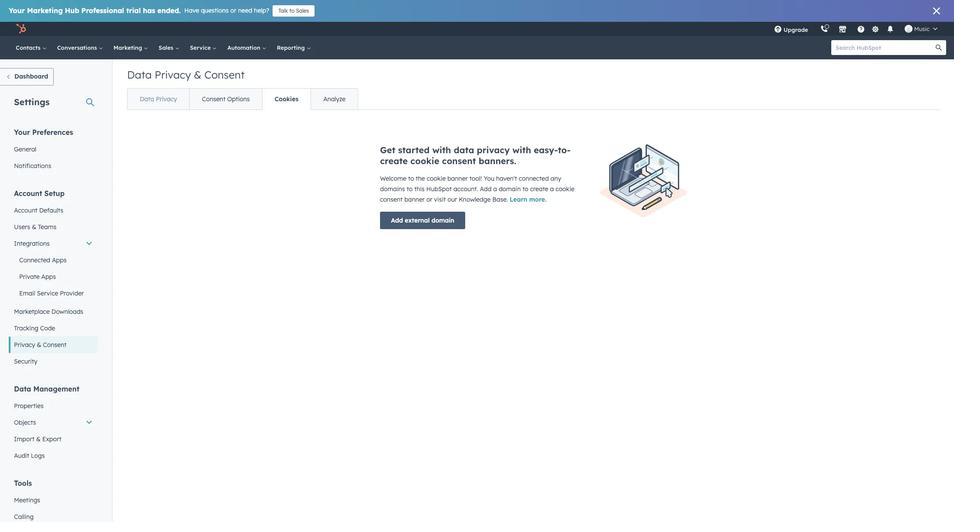 Task type: vqa. For each thing, say whether or not it's contained in the screenshot.
your "Customize"
no



Task type: describe. For each thing, give the bounding box(es) containing it.
audit logs link
[[9, 448, 98, 465]]

hub
[[65, 6, 79, 15]]

Search HubSpot search field
[[832, 40, 939, 55]]

music
[[915, 25, 930, 32]]

0 vertical spatial marketing
[[27, 6, 63, 15]]

add external domain button
[[380, 212, 466, 230]]

meetings
[[14, 497, 40, 505]]

tracking
[[14, 325, 38, 333]]

have
[[184, 7, 199, 14]]

general link
[[9, 141, 98, 158]]

privacy for data privacy & consent
[[155, 68, 191, 81]]

1 a from the left
[[494, 185, 497, 193]]

export
[[42, 436, 61, 444]]

talk
[[279, 7, 288, 14]]

conversations
[[57, 44, 99, 51]]

to left the
[[408, 175, 414, 183]]

greg robinson image
[[905, 25, 913, 33]]

& for consent
[[37, 341, 41, 349]]

tools element
[[9, 479, 98, 523]]

reporting
[[277, 44, 307, 51]]

contacts
[[16, 44, 42, 51]]

search image
[[936, 45, 943, 51]]

to left this
[[407, 185, 413, 193]]

consent inside get started with data privacy with easy-to- create cookie consent banners.
[[442, 156, 476, 167]]

data management element
[[9, 385, 98, 465]]

privacy & consent link
[[9, 337, 98, 354]]

menu containing music
[[768, 22, 944, 36]]

provider
[[60, 290, 84, 298]]

security
[[14, 358, 37, 366]]

integrations button
[[9, 236, 98, 252]]

import
[[14, 436, 34, 444]]

conversations link
[[52, 36, 108, 59]]

email service provider
[[19, 290, 84, 298]]

audit logs
[[14, 452, 45, 460]]

0 vertical spatial consent
[[204, 68, 245, 81]]

& down service link
[[194, 68, 202, 81]]

email service provider link
[[9, 285, 98, 302]]

security link
[[9, 354, 98, 370]]

automation
[[228, 44, 262, 51]]

add inside welcome to the cookie banner tool! you haven't connected any domains to this hubspot account. add a domain to create a cookie consent banner or visit our knowledge base.
[[480, 185, 492, 193]]

marketplaces button
[[834, 22, 852, 36]]

0 vertical spatial banner
[[448, 175, 468, 183]]

connected
[[19, 257, 50, 264]]

reporting link
[[272, 36, 316, 59]]

settings image
[[872, 26, 880, 33]]

2 a from the left
[[550, 185, 554, 193]]

automation link
[[222, 36, 272, 59]]

easy-
[[534, 145, 558, 156]]

privacy for data privacy
[[156, 95, 177, 103]]

tool!
[[470, 175, 482, 183]]

tools
[[14, 480, 32, 488]]

questions
[[201, 7, 229, 14]]

any
[[551, 175, 562, 183]]

data management
[[14, 385, 79, 394]]

logs
[[31, 452, 45, 460]]

account for account defaults
[[14, 207, 38, 215]]

marketing link
[[108, 36, 153, 59]]

your marketing hub professional trial has ended. have questions or need help?
[[9, 6, 269, 15]]

data
[[454, 145, 475, 156]]

integrations
[[14, 240, 50, 248]]

audit
[[14, 452, 29, 460]]

learn
[[510, 196, 528, 204]]

to-
[[558, 145, 571, 156]]

sales link
[[153, 36, 185, 59]]

add inside add external domain "button"
[[391, 217, 403, 225]]

domain inside welcome to the cookie banner tool! you haven't connected any domains to this hubspot account. add a domain to create a cookie consent banner or visit our knowledge base.
[[499, 185, 521, 193]]

private apps
[[19, 273, 56, 281]]

2 vertical spatial cookie
[[556, 185, 575, 193]]

preferences
[[32, 128, 73, 137]]

or inside 'your marketing hub professional trial has ended. have questions or need help?'
[[231, 7, 237, 14]]

notifications link
[[9, 158, 98, 174]]

contacts link
[[10, 36, 52, 59]]

calling
[[14, 514, 34, 522]]

account setup
[[14, 189, 65, 198]]

apps for connected apps
[[52, 257, 67, 264]]

account setup element
[[9, 189, 98, 370]]

connected apps
[[19, 257, 67, 264]]

users & teams link
[[9, 219, 98, 236]]

domains
[[380, 185, 405, 193]]

trial
[[126, 6, 141, 15]]

marketplace downloads link
[[9, 304, 98, 320]]

service inside the account setup element
[[37, 290, 58, 298]]

marketplace
[[14, 308, 50, 316]]

options
[[227, 95, 250, 103]]

dashboard link
[[0, 68, 54, 86]]

apps for private apps
[[41, 273, 56, 281]]

calling link
[[9, 509, 98, 523]]

get started with data privacy with easy-to- create cookie consent banners.
[[380, 145, 571, 167]]

cookies link
[[262, 89, 311, 110]]

welcome
[[380, 175, 407, 183]]

learn more.
[[510, 196, 547, 204]]

2 with from the left
[[513, 145, 532, 156]]

1 vertical spatial cookie
[[427, 175, 446, 183]]

settings link
[[871, 24, 882, 33]]

downloads
[[51, 308, 83, 316]]

notifications
[[14, 162, 51, 170]]

connected
[[519, 175, 549, 183]]

close image
[[934, 7, 941, 14]]

started
[[398, 145, 430, 156]]

has
[[143, 6, 155, 15]]

account defaults link
[[9, 202, 98, 219]]

need
[[238, 7, 252, 14]]

you
[[484, 175, 495, 183]]

users
[[14, 223, 30, 231]]

talk to sales button
[[273, 5, 315, 17]]

tracking code
[[14, 325, 55, 333]]

consent inside the account setup element
[[43, 341, 67, 349]]



Task type: locate. For each thing, give the bounding box(es) containing it.
1 horizontal spatial add
[[480, 185, 492, 193]]

menu item
[[815, 22, 817, 36]]

to inside button
[[290, 7, 295, 14]]

sales right talk
[[296, 7, 309, 14]]

consent down domains at the left
[[380, 196, 403, 204]]

1 vertical spatial service
[[37, 290, 58, 298]]

settings
[[14, 97, 50, 108]]

1 vertical spatial or
[[427, 196, 433, 204]]

hubspot image
[[16, 24, 26, 34]]

2 vertical spatial data
[[14, 385, 31, 394]]

this
[[415, 185, 425, 193]]

management
[[33, 385, 79, 394]]

objects
[[14, 419, 36, 427]]

2 account from the top
[[14, 207, 38, 215]]

0 vertical spatial cookie
[[411, 156, 440, 167]]

your preferences
[[14, 128, 73, 137]]

marketing left hub
[[27, 6, 63, 15]]

upgrade
[[784, 26, 809, 33]]

general
[[14, 146, 36, 153]]

connected apps link
[[9, 252, 98, 269]]

email
[[19, 290, 35, 298]]

account up users
[[14, 207, 38, 215]]

1 horizontal spatial marketing
[[114, 44, 144, 51]]

privacy inside "link"
[[156, 95, 177, 103]]

your preferences element
[[9, 128, 98, 174]]

data privacy & consent
[[127, 68, 245, 81]]

1 horizontal spatial create
[[530, 185, 549, 193]]

0 horizontal spatial with
[[433, 145, 451, 156]]

0 vertical spatial add
[[480, 185, 492, 193]]

music button
[[900, 22, 943, 36]]

& right users
[[32, 223, 36, 231]]

add down you
[[480, 185, 492, 193]]

1 vertical spatial privacy
[[156, 95, 177, 103]]

calling icon image
[[821, 25, 829, 33]]

create inside welcome to the cookie banner tool! you haven't connected any domains to this hubspot account. add a domain to create a cookie consent banner or visit our knowledge base.
[[530, 185, 549, 193]]

account.
[[454, 185, 479, 193]]

to right talk
[[290, 7, 295, 14]]

1 vertical spatial domain
[[432, 217, 455, 225]]

professional
[[81, 6, 124, 15]]

0 vertical spatial data
[[127, 68, 152, 81]]

domain down the haven't
[[499, 185, 521, 193]]

&
[[194, 68, 202, 81], [32, 223, 36, 231], [37, 341, 41, 349], [36, 436, 41, 444]]

1 with from the left
[[433, 145, 451, 156]]

1 horizontal spatial sales
[[296, 7, 309, 14]]

properties
[[14, 403, 44, 411]]

privacy down sales link
[[155, 68, 191, 81]]

teams
[[38, 223, 56, 231]]

tracking code link
[[9, 320, 98, 337]]

add left external
[[391, 217, 403, 225]]

consent up "consent options" link
[[204, 68, 245, 81]]

consent up the tool!
[[442, 156, 476, 167]]

privacy up security
[[14, 341, 35, 349]]

1 vertical spatial account
[[14, 207, 38, 215]]

dashboard
[[14, 73, 48, 80]]

& for export
[[36, 436, 41, 444]]

account
[[14, 189, 42, 198], [14, 207, 38, 215]]

import & export
[[14, 436, 61, 444]]

0 horizontal spatial banner
[[405, 196, 425, 204]]

with left "data"
[[433, 145, 451, 156]]

sales inside button
[[296, 7, 309, 14]]

0 horizontal spatial sales
[[159, 44, 175, 51]]

your for your marketing hub professional trial has ended. have questions or need help?
[[9, 6, 25, 15]]

1 vertical spatial data
[[140, 95, 154, 103]]

sales up data privacy & consent
[[159, 44, 175, 51]]

1 vertical spatial marketing
[[114, 44, 144, 51]]

0 vertical spatial service
[[190, 44, 213, 51]]

consent
[[442, 156, 476, 167], [380, 196, 403, 204]]

0 vertical spatial sales
[[296, 7, 309, 14]]

1 vertical spatial your
[[14, 128, 30, 137]]

your for your preferences
[[14, 128, 30, 137]]

get
[[380, 145, 396, 156]]

privacy down data privacy & consent
[[156, 95, 177, 103]]

1 vertical spatial banner
[[405, 196, 425, 204]]

hubspot
[[427, 185, 452, 193]]

search button
[[932, 40, 947, 55]]

defaults
[[39, 207, 63, 215]]

properties link
[[9, 398, 98, 415]]

our
[[448, 196, 457, 204]]

to up learn more.
[[523, 185, 529, 193]]

more.
[[530, 196, 547, 204]]

a down any
[[550, 185, 554, 193]]

analyze
[[324, 95, 346, 103]]

0 vertical spatial apps
[[52, 257, 67, 264]]

consent up security link
[[43, 341, 67, 349]]

& down tracking code
[[37, 341, 41, 349]]

your up hubspot image
[[9, 6, 25, 15]]

1 horizontal spatial domain
[[499, 185, 521, 193]]

consent inside welcome to the cookie banner tool! you haven't connected any domains to this hubspot account. add a domain to create a cookie consent banner or visit our knowledge base.
[[380, 196, 403, 204]]

consent options
[[202, 95, 250, 103]]

consent options link
[[189, 89, 262, 110]]

banner up account.
[[448, 175, 468, 183]]

0 vertical spatial consent
[[442, 156, 476, 167]]

navigation
[[127, 88, 359, 110]]

base.
[[493, 196, 508, 204]]

marketing
[[27, 6, 63, 15], [114, 44, 144, 51]]

0 vertical spatial domain
[[499, 185, 521, 193]]

data inside "element"
[[14, 385, 31, 394]]

0 horizontal spatial service
[[37, 290, 58, 298]]

0 vertical spatial privacy
[[155, 68, 191, 81]]

create inside get started with data privacy with easy-to- create cookie consent banners.
[[380, 156, 408, 167]]

1 horizontal spatial consent
[[442, 156, 476, 167]]

talk to sales
[[279, 7, 309, 14]]

add
[[480, 185, 492, 193], [391, 217, 403, 225]]

notifications image
[[887, 26, 895, 34]]

cookie up the
[[411, 156, 440, 167]]

external
[[405, 217, 430, 225]]

1 account from the top
[[14, 189, 42, 198]]

data for data privacy
[[140, 95, 154, 103]]

& inside data management "element"
[[36, 436, 41, 444]]

marketing down trial on the left top of the page
[[114, 44, 144, 51]]

apps up 'private apps' link
[[52, 257, 67, 264]]

analyze link
[[311, 89, 358, 110]]

1 horizontal spatial banner
[[448, 175, 468, 183]]

private apps link
[[9, 269, 98, 285]]

data inside "link"
[[140, 95, 154, 103]]

code
[[40, 325, 55, 333]]

or
[[231, 7, 237, 14], [427, 196, 433, 204]]

help button
[[854, 22, 869, 36]]

banner
[[448, 175, 468, 183], [405, 196, 425, 204]]

1 vertical spatial add
[[391, 217, 403, 225]]

welcome to the cookie banner tool! you haven't connected any domains to this hubspot account. add a domain to create a cookie consent banner or visit our knowledge base.
[[380, 175, 575, 204]]

data for data management
[[14, 385, 31, 394]]

1 vertical spatial consent
[[202, 95, 226, 103]]

& left export
[[36, 436, 41, 444]]

domain inside "button"
[[432, 217, 455, 225]]

data privacy
[[140, 95, 177, 103]]

marketplace downloads
[[14, 308, 83, 316]]

notifications button
[[883, 22, 898, 36]]

1 vertical spatial apps
[[41, 273, 56, 281]]

domain down visit
[[432, 217, 455, 225]]

domain
[[499, 185, 521, 193], [432, 217, 455, 225]]

account up 'account defaults' on the left of the page
[[14, 189, 42, 198]]

create up welcome
[[380, 156, 408, 167]]

menu
[[768, 22, 944, 36]]

0 horizontal spatial marketing
[[27, 6, 63, 15]]

1 vertical spatial sales
[[159, 44, 175, 51]]

banner down this
[[405, 196, 425, 204]]

consent
[[204, 68, 245, 81], [202, 95, 226, 103], [43, 341, 67, 349]]

0 vertical spatial account
[[14, 189, 42, 198]]

1 vertical spatial consent
[[380, 196, 403, 204]]

a up "base."
[[494, 185, 497, 193]]

0 horizontal spatial a
[[494, 185, 497, 193]]

add external domain
[[391, 217, 455, 225]]

1 horizontal spatial a
[[550, 185, 554, 193]]

ended.
[[158, 6, 181, 15]]

2 vertical spatial consent
[[43, 341, 67, 349]]

service up data privacy & consent
[[190, 44, 213, 51]]

0 horizontal spatial or
[[231, 7, 237, 14]]

marketplaces image
[[839, 26, 847, 34]]

hubspot link
[[10, 24, 33, 34]]

to
[[290, 7, 295, 14], [408, 175, 414, 183], [407, 185, 413, 193], [523, 185, 529, 193]]

account for account setup
[[14, 189, 42, 198]]

or left visit
[[427, 196, 433, 204]]

banners.
[[479, 156, 517, 167]]

0 horizontal spatial domain
[[432, 217, 455, 225]]

consent inside navigation
[[202, 95, 226, 103]]

privacy & consent
[[14, 341, 67, 349]]

0 horizontal spatial create
[[380, 156, 408, 167]]

or inside welcome to the cookie banner tool! you haven't connected any domains to this hubspot account. add a domain to create a cookie consent banner or visit our knowledge base.
[[427, 196, 433, 204]]

or left need
[[231, 7, 237, 14]]

upgrade image
[[775, 26, 782, 34]]

your up general
[[14, 128, 30, 137]]

service down 'private apps' link
[[37, 290, 58, 298]]

service link
[[185, 36, 222, 59]]

cookie up hubspot
[[427, 175, 446, 183]]

private
[[19, 273, 40, 281]]

cookies
[[275, 95, 299, 103]]

0 horizontal spatial add
[[391, 217, 403, 225]]

setup
[[44, 189, 65, 198]]

account defaults
[[14, 207, 63, 215]]

0 vertical spatial create
[[380, 156, 408, 167]]

data for data privacy & consent
[[127, 68, 152, 81]]

consent left options on the top left of the page
[[202, 95, 226, 103]]

create
[[380, 156, 408, 167], [530, 185, 549, 193]]

1 vertical spatial create
[[530, 185, 549, 193]]

meetings link
[[9, 493, 98, 509]]

cookie inside get started with data privacy with easy-to- create cookie consent banners.
[[411, 156, 440, 167]]

with left easy-
[[513, 145, 532, 156]]

0 vertical spatial your
[[9, 6, 25, 15]]

0 vertical spatial or
[[231, 7, 237, 14]]

navigation containing data privacy
[[127, 88, 359, 110]]

& for teams
[[32, 223, 36, 231]]

1 horizontal spatial or
[[427, 196, 433, 204]]

the
[[416, 175, 425, 183]]

apps up email service provider
[[41, 273, 56, 281]]

create up more.
[[530, 185, 549, 193]]

1 horizontal spatial service
[[190, 44, 213, 51]]

2 vertical spatial privacy
[[14, 341, 35, 349]]

calling icon button
[[817, 23, 832, 35]]

1 horizontal spatial with
[[513, 145, 532, 156]]

visit
[[434, 196, 446, 204]]

knowledge
[[459, 196, 491, 204]]

learn more. link
[[510, 196, 547, 204]]

help image
[[858, 26, 866, 34]]

haven't
[[497, 175, 517, 183]]

sales
[[296, 7, 309, 14], [159, 44, 175, 51]]

privacy inside the account setup element
[[14, 341, 35, 349]]

cookie down any
[[556, 185, 575, 193]]

0 horizontal spatial consent
[[380, 196, 403, 204]]



